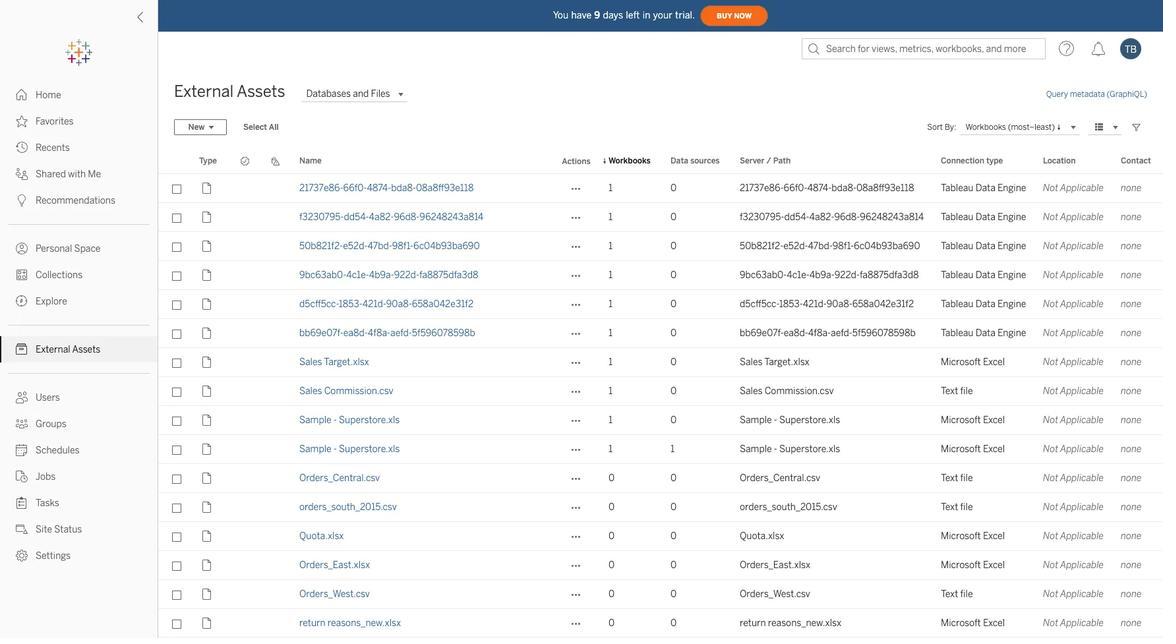 Task type: locate. For each thing, give the bounding box(es) containing it.
by text only_f5he34f image inside shared with me link
[[16, 168, 28, 180]]

row group
[[158, 174, 1163, 638]]

file (tableau data engine) image
[[199, 180, 215, 196], [199, 209, 215, 225], [199, 238, 215, 254], [199, 267, 215, 283]]

none for row containing orders_west.csv
[[1121, 589, 1142, 600]]

4 applicable from the top
[[1060, 270, 1104, 281]]

not applicable for row containing quota.xlsx
[[1043, 531, 1104, 542]]

none for row containing bb69e07f-ea8d-4f8a-aefd-5f596078598b
[[1121, 328, 1142, 339]]

dd54- down 21737e86-66f0-4874-bda8-08a8ff93e118 link
[[344, 212, 369, 223]]

workbooks
[[966, 122, 1006, 131], [609, 156, 651, 165]]

66f0- up f3230795-dd54-4a82-96d8-96248243a814 link
[[343, 183, 367, 194]]

2 row from the top
[[158, 203, 1163, 232]]

6c04b93ba690
[[413, 241, 480, 252], [854, 241, 920, 252]]

4a82-
[[369, 212, 394, 223], [809, 212, 834, 223]]

4 not applicable from the top
[[1043, 270, 1104, 281]]

0 horizontal spatial dd54-
[[344, 212, 369, 223]]

2 reasons_new.xlsx from the left
[[768, 618, 841, 629]]

none for row containing 21737e86-66f0-4874-bda8-08a8ff93e118
[[1121, 183, 1142, 194]]

1 by text only_f5he34f image from the top
[[16, 115, 28, 127]]

1 horizontal spatial orders_south_2015.csv
[[740, 502, 837, 513]]

microsoft for ninth row from the top
[[941, 415, 981, 426]]

applicable for 21737e86-66f0-4874-bda8-08a8ff93e118 link
[[1060, 183, 1104, 194]]

sample - superstore.xls link down sales commission.csv "link"
[[299, 415, 400, 426]]

not for sample - superstore.xls link related to 1
[[1043, 444, 1058, 455]]

0 vertical spatial file (tableau data engine) image
[[199, 296, 215, 312]]

1 orders_south_2015.csv from the left
[[299, 502, 397, 513]]

by text only_f5he34f image for recents
[[16, 142, 28, 154]]

microsoft excel for row containing sales target.xlsx
[[941, 357, 1005, 368]]

row containing orders_east.xlsx
[[158, 551, 1163, 580]]

text file for orders_south_2015.csv
[[941, 502, 973, 513]]

0 horizontal spatial 5f596078598b
[[412, 328, 475, 339]]

0 horizontal spatial 4874-
[[367, 183, 391, 194]]

1 horizontal spatial bb69e07f-
[[740, 328, 784, 339]]

0 horizontal spatial 90a8-
[[386, 299, 412, 310]]

1 file (tableau data engine) image from the top
[[199, 180, 215, 196]]

new button
[[174, 119, 227, 135]]

0 horizontal spatial f3230795-dd54-4a82-96d8-96248243a814
[[299, 212, 483, 223]]

2 none from the top
[[1121, 212, 1142, 223]]

file (tableau data engine) image
[[199, 296, 215, 312], [199, 325, 215, 341]]

1 file (microsoft excel) image from the top
[[199, 354, 215, 370]]

0 horizontal spatial bb69e07f-ea8d-4f8a-aefd-5f596078598b
[[299, 328, 475, 339]]

external assets up users link
[[36, 344, 100, 355]]

9 none from the top
[[1121, 415, 1142, 426]]

0 vertical spatial file (text file) image
[[199, 383, 215, 399]]

f3230795-dd54-4a82-96d8-96248243a814 link
[[299, 212, 483, 223]]

engine for 6c04b93ba690
[[998, 241, 1026, 252]]

by text only_f5he34f image left recommendations on the top left of the page
[[16, 195, 28, 206]]

row containing sales commission.csv
[[158, 377, 1163, 406]]

microsoft for seventh row from the bottom
[[941, 444, 981, 455]]

47bd-
[[368, 241, 392, 252], [808, 241, 833, 252]]

text file for sales commission.csv
[[941, 386, 973, 397]]

11 applicable from the top
[[1060, 473, 1104, 484]]

0 horizontal spatial 4b9a-
[[369, 270, 394, 281]]

1 horizontal spatial 08a8ff93e118
[[856, 183, 914, 194]]

microsoft excel for seventh row from the bottom
[[941, 444, 1005, 455]]

not applicable for row containing bb69e07f-ea8d-4f8a-aefd-5f596078598b
[[1043, 328, 1104, 339]]

11 none from the top
[[1121, 473, 1142, 484]]

file (microsoft excel) image
[[199, 412, 215, 428], [199, 616, 215, 631]]

settings
[[36, 551, 71, 562]]

0 vertical spatial sample - superstore.xls link
[[299, 415, 400, 426]]

by text only_f5he34f image inside external assets link
[[16, 344, 28, 355]]

by text only_f5he34f image inside tasks link
[[16, 497, 28, 509]]

0 horizontal spatial 1853-
[[339, 299, 362, 310]]

row
[[158, 174, 1163, 203], [158, 203, 1163, 232], [158, 232, 1163, 261], [158, 261, 1163, 290], [158, 290, 1163, 319], [158, 319, 1163, 348], [158, 348, 1163, 377], [158, 377, 1163, 406], [158, 406, 1163, 435], [158, 435, 1163, 464], [158, 464, 1163, 493], [158, 493, 1163, 522], [158, 522, 1163, 551], [158, 551, 1163, 580], [158, 580, 1163, 609], [158, 609, 1163, 638]]

shared with me
[[36, 169, 101, 180]]

1 vertical spatial file (tableau data engine) image
[[199, 325, 215, 341]]

7 row from the top
[[158, 348, 1163, 377]]

external assets up select
[[174, 82, 285, 101]]

1 bda8- from the left
[[391, 183, 416, 194]]

2 file from the top
[[960, 473, 973, 484]]

0 horizontal spatial orders_south_2015.csv
[[299, 502, 397, 513]]

not applicable for row containing f3230795-dd54-4a82-96d8-96248243a814
[[1043, 212, 1104, 223]]

f3230795- down "name" at the top of the page
[[299, 212, 344, 223]]

2 file (text file) image from the top
[[199, 586, 215, 602]]

favorites link
[[0, 108, 158, 135]]

tableau for 6c04b93ba690
[[941, 241, 974, 252]]

by text only_f5he34f image for explore
[[16, 295, 28, 307]]

orders_central.csv link
[[299, 473, 380, 484]]

applicable for f3230795-dd54-4a82-96d8-96248243a814 link
[[1060, 212, 1104, 223]]

1 horizontal spatial 9bc63ab0-4c1e-4b9a-922d-fa8875dfa3d8
[[740, 270, 919, 281]]

status
[[54, 524, 82, 535]]

d5cff5cc-1853-421d-90a8-658a042e31f2
[[299, 299, 474, 310], [740, 299, 914, 310]]

0 for quota.xlsx
[[671, 531, 677, 542]]

by text only_f5he34f image inside personal space link
[[16, 243, 28, 255]]

4 by text only_f5he34f image from the top
[[16, 195, 28, 206]]

applicable for bb69e07f-ea8d-4f8a-aefd-5f596078598b link
[[1060, 328, 1104, 339]]

1 horizontal spatial 922d-
[[835, 270, 860, 281]]

1 sample - superstore.xls link from the top
[[299, 415, 400, 426]]

1 horizontal spatial 1853-
[[779, 299, 803, 310]]

10 not from the top
[[1043, 444, 1058, 455]]

6 row from the top
[[158, 319, 1163, 348]]

assets up select all button at the left top of the page
[[237, 82, 285, 101]]

by text only_f5he34f image for schedules
[[16, 444, 28, 456]]

1 horizontal spatial return
[[740, 618, 766, 629]]

1 horizontal spatial d5cff5cc-1853-421d-90a8-658a042e31f2
[[740, 299, 914, 310]]

1 horizontal spatial 21737e86-
[[740, 183, 784, 194]]

4 text from the top
[[941, 589, 958, 600]]

0 horizontal spatial orders_central.csv
[[299, 473, 380, 484]]

server / path
[[740, 156, 791, 165]]

site status
[[36, 524, 82, 535]]

workbooks inside workbooks (most–least) dropdown button
[[966, 122, 1006, 131]]

3 microsoft excel from the top
[[941, 444, 1005, 455]]

1 horizontal spatial f3230795-dd54-4a82-96d8-96248243a814
[[740, 212, 924, 223]]

2 6c04b93ba690 from the left
[[854, 241, 920, 252]]

2 sample - superstore.xls link from the top
[[299, 444, 400, 455]]

d5cff5cc-
[[299, 299, 339, 310], [740, 299, 779, 310]]

connection
[[941, 156, 984, 165]]

4 engine from the top
[[998, 270, 1026, 281]]

not applicable
[[1043, 183, 1104, 194], [1043, 212, 1104, 223], [1043, 241, 1104, 252], [1043, 270, 1104, 281], [1043, 299, 1104, 310], [1043, 328, 1104, 339], [1043, 357, 1104, 368], [1043, 386, 1104, 397], [1043, 415, 1104, 426], [1043, 444, 1104, 455], [1043, 473, 1104, 484], [1043, 502, 1104, 513], [1043, 531, 1104, 542], [1043, 560, 1104, 571], [1043, 589, 1104, 600], [1043, 618, 1104, 629]]

navigation panel element
[[0, 40, 158, 569]]

settings link
[[0, 543, 158, 569]]

tableau data engine for 9bc63ab0-4c1e-4b9a-922d-fa8875dfa3d8
[[941, 270, 1026, 281]]

8 none from the top
[[1121, 386, 1142, 397]]

1 horizontal spatial 4a82-
[[809, 212, 834, 223]]

file (tableau data engine) image for bb69e07f-
[[199, 325, 215, 341]]

1 horizontal spatial 4c1e-
[[787, 270, 810, 281]]

2 microsoft from the top
[[941, 415, 981, 426]]

by text only_f5he34f image inside home link
[[16, 89, 28, 101]]

2 9bc63ab0-4c1e-4b9a-922d-fa8875dfa3d8 from the left
[[740, 270, 919, 281]]

not for quota.xlsx link
[[1043, 531, 1058, 542]]

by text only_f5he34f image for home
[[16, 89, 28, 101]]

text file for orders_west.csv
[[941, 589, 973, 600]]

by text only_f5he34f image
[[16, 89, 28, 101], [16, 269, 28, 281], [16, 344, 28, 355], [16, 392, 28, 404], [16, 444, 28, 456], [16, 471, 28, 483], [16, 524, 28, 535], [16, 550, 28, 562]]

2 applicable from the top
[[1060, 212, 1104, 223]]

list view image
[[1093, 121, 1105, 133]]

3 engine from the top
[[998, 241, 1026, 252]]

excel for row containing quota.xlsx
[[983, 531, 1005, 542]]

your
[[653, 10, 673, 21]]

421d-
[[362, 299, 386, 310], [803, 299, 827, 310]]

type
[[199, 156, 217, 165]]

ea8d-
[[343, 328, 368, 339], [784, 328, 808, 339]]

microsoft for row containing orders_east.xlsx
[[941, 560, 981, 571]]

2 sales commission.csv from the left
[[740, 386, 834, 397]]

1 for 9bc63ab0-4c1e-4b9a-922d-fa8875dfa3d8 link
[[609, 270, 613, 281]]

1 for 21737e86-66f0-4874-bda8-08a8ff93e118 link
[[609, 183, 613, 194]]

databases and files button
[[301, 86, 407, 102]]

reasons_new.xlsx
[[328, 618, 401, 629], [768, 618, 841, 629]]

not applicable for row containing orders_west.csv
[[1043, 589, 1104, 600]]

0 vertical spatial file (microsoft excel) image
[[199, 412, 215, 428]]

1 horizontal spatial orders_west.csv
[[740, 589, 810, 600]]

08a8ff93e118
[[416, 183, 474, 194], [856, 183, 914, 194]]

1 horizontal spatial 4874-
[[807, 183, 832, 194]]

by text only_f5he34f image left recents
[[16, 142, 28, 154]]

not applicable for row containing orders_south_2015.csv
[[1043, 502, 1104, 513]]

1 horizontal spatial fa8875dfa3d8
[[860, 270, 919, 281]]

file
[[960, 386, 973, 397], [960, 473, 973, 484], [960, 502, 973, 513], [960, 589, 973, 600]]

tableau data engine for f3230795-dd54-4a82-96d8-96248243a814
[[941, 212, 1026, 223]]

1 horizontal spatial 6c04b93ba690
[[854, 241, 920, 252]]

you
[[553, 10, 569, 21]]

1 horizontal spatial 658a042e31f2
[[852, 299, 914, 310]]

engine for 658a042e31f2
[[998, 299, 1026, 310]]

0 horizontal spatial d5cff5cc-
[[299, 299, 339, 310]]

0 horizontal spatial assets
[[72, 344, 100, 355]]

space
[[74, 243, 100, 255]]

main navigation. press the up and down arrow keys to access links. element
[[0, 82, 158, 569]]

0 horizontal spatial bda8-
[[391, 183, 416, 194]]

2 not applicable from the top
[[1043, 212, 1104, 223]]

3 row from the top
[[158, 232, 1163, 261]]

text
[[941, 386, 958, 397], [941, 473, 958, 484], [941, 502, 958, 513], [941, 589, 958, 600]]

by text only_f5he34f image inside settings link
[[16, 550, 28, 562]]

1 horizontal spatial sales target.xlsx
[[740, 357, 810, 368]]

workbooks up type
[[966, 122, 1006, 131]]

1 f3230795- from the left
[[299, 212, 344, 223]]

0 horizontal spatial 6c04b93ba690
[[413, 241, 480, 252]]

1 horizontal spatial bda8-
[[832, 183, 856, 194]]

10 not applicable from the top
[[1043, 444, 1104, 455]]

1 horizontal spatial e52d-
[[783, 241, 808, 252]]

external down explore on the left of the page
[[36, 344, 70, 355]]

0 horizontal spatial quota.xlsx
[[299, 531, 344, 542]]

file (microsoft excel) image
[[199, 354, 215, 370], [199, 441, 215, 457], [199, 528, 215, 544], [199, 557, 215, 573]]

4 file from the top
[[960, 589, 973, 600]]

sales target.xlsx link
[[299, 357, 369, 368]]

2 not from the top
[[1043, 212, 1058, 223]]

dd54- down path
[[784, 212, 809, 223]]

by text only_f5he34f image left favorites
[[16, 115, 28, 127]]

66f0- down path
[[784, 183, 807, 194]]

3 not from the top
[[1043, 241, 1058, 252]]

row containing 9bc63ab0-4c1e-4b9a-922d-fa8875dfa3d8
[[158, 261, 1163, 290]]

none for row containing quota.xlsx
[[1121, 531, 1142, 542]]

0 horizontal spatial orders_east.xlsx
[[299, 560, 370, 571]]

1 microsoft from the top
[[941, 357, 981, 368]]

/
[[767, 156, 771, 165]]

50b821f2-
[[299, 241, 343, 252], [740, 241, 783, 252]]

sales
[[299, 357, 322, 368], [740, 357, 763, 368], [299, 386, 322, 397], [740, 386, 763, 397]]

sample - superstore.xls link
[[299, 415, 400, 426], [299, 444, 400, 455]]

by text only_f5he34f image for favorites
[[16, 115, 28, 127]]

21737e86- down server / path
[[740, 183, 784, 194]]

0 horizontal spatial d5cff5cc-1853-421d-90a8-658a042e31f2
[[299, 299, 474, 310]]

5 microsoft from the top
[[941, 560, 981, 571]]

sample
[[299, 415, 331, 426], [740, 415, 772, 426], [299, 444, 331, 455], [740, 444, 772, 455]]

quota.xlsx
[[299, 531, 344, 542], [740, 531, 784, 542]]

external
[[174, 82, 234, 101], [36, 344, 70, 355]]

file for orders_west.csv
[[960, 589, 973, 600]]

data for 21737e86-66f0-4874-bda8-08a8ff93e118
[[976, 183, 995, 194]]

0 horizontal spatial orders_west.csv
[[299, 589, 370, 600]]

0 horizontal spatial 96248243a814
[[420, 212, 483, 223]]

row containing sales target.xlsx
[[158, 348, 1163, 377]]

1 tableau data engine from the top
[[941, 183, 1026, 194]]

922d-
[[394, 270, 419, 281], [835, 270, 860, 281]]

applicable for orders_east.xlsx link
[[1060, 560, 1104, 571]]

0 horizontal spatial bb69e07f-
[[299, 328, 343, 339]]

16 not from the top
[[1043, 618, 1058, 629]]

cell
[[229, 174, 260, 203], [260, 174, 291, 203], [229, 203, 260, 232], [260, 203, 291, 232], [229, 232, 260, 261], [260, 232, 291, 261], [229, 261, 260, 290], [260, 261, 291, 290], [229, 290, 260, 319], [260, 290, 291, 319], [229, 319, 260, 348], [260, 319, 291, 348], [229, 348, 260, 377], [260, 348, 291, 377], [229, 377, 260, 406], [260, 377, 291, 406], [229, 406, 260, 435], [260, 406, 291, 435], [229, 435, 260, 464], [260, 435, 291, 464], [229, 464, 260, 493], [260, 464, 291, 493], [229, 493, 260, 522], [260, 493, 291, 522], [229, 522, 260, 551], [260, 522, 291, 551], [229, 551, 260, 580], [260, 551, 291, 580], [229, 580, 260, 609], [260, 580, 291, 609], [229, 609, 260, 638], [260, 609, 291, 638]]

96248243a814
[[420, 212, 483, 223], [860, 212, 924, 223]]

1 horizontal spatial 96d8-
[[834, 212, 860, 223]]

by text only_f5he34f image for tasks
[[16, 497, 28, 509]]

0 horizontal spatial 98f1-
[[392, 241, 413, 252]]

orders_east.xlsx
[[299, 560, 370, 571], [740, 560, 810, 571]]

0 horizontal spatial e52d-
[[343, 241, 368, 252]]

9bc63ab0-4c1e-4b9a-922d-fa8875dfa3d8
[[299, 270, 478, 281], [740, 270, 919, 281]]

sales commission.csv link
[[299, 386, 393, 397]]

1 horizontal spatial 96248243a814
[[860, 212, 924, 223]]

6 not applicable from the top
[[1043, 328, 1104, 339]]

0 horizontal spatial 9bc63ab0-
[[299, 270, 346, 281]]

applicable for return reasons_new.xlsx link
[[1060, 618, 1104, 629]]

1 file from the top
[[960, 386, 973, 397]]

1 horizontal spatial orders_east.xlsx
[[740, 560, 810, 571]]

workbooks inside grid
[[609, 156, 651, 165]]

by text only_f5he34f image inside 'jobs' link
[[16, 471, 28, 483]]

8 by text only_f5he34f image from the top
[[16, 497, 28, 509]]

by text only_f5he34f image left the personal
[[16, 243, 28, 255]]

row containing quota.xlsx
[[158, 522, 1163, 551]]

by text only_f5he34f image inside 'recommendations' link
[[16, 195, 28, 206]]

0 vertical spatial workbooks
[[966, 122, 1006, 131]]

not for sales commission.csv "link"
[[1043, 386, 1058, 397]]

3 file from the top
[[960, 502, 973, 513]]

0 horizontal spatial reasons_new.xlsx
[[328, 618, 401, 629]]

tableau data engine for 21737e86-66f0-4874-bda8-08a8ff93e118
[[941, 183, 1026, 194]]

0 horizontal spatial 50b821f2-
[[299, 241, 343, 252]]

workbooks right actions on the top
[[609, 156, 651, 165]]

1 for sample - superstore.xls link related to 0
[[609, 415, 613, 426]]

file (microsoft excel) image for orders_east.xlsx
[[199, 557, 215, 573]]

by text only_f5he34f image inside explore link
[[16, 295, 28, 307]]

0 horizontal spatial ea8d-
[[343, 328, 368, 339]]

3 tableau from the top
[[941, 241, 974, 252]]

0 horizontal spatial fa8875dfa3d8
[[419, 270, 478, 281]]

by text only_f5he34f image left tasks
[[16, 497, 28, 509]]

1 horizontal spatial 66f0-
[[784, 183, 807, 194]]

engine for 5f596078598b
[[998, 328, 1026, 339]]

none
[[1121, 183, 1142, 194], [1121, 212, 1142, 223], [1121, 241, 1142, 252], [1121, 270, 1142, 281], [1121, 299, 1142, 310], [1121, 328, 1142, 339], [1121, 357, 1142, 368], [1121, 386, 1142, 397], [1121, 415, 1142, 426], [1121, 444, 1142, 455], [1121, 473, 1142, 484], [1121, 502, 1142, 513], [1121, 531, 1142, 542], [1121, 560, 1142, 571], [1121, 589, 1142, 600], [1121, 618, 1142, 629]]

applicable for sales commission.csv "link"
[[1060, 386, 1104, 397]]

location
[[1043, 156, 1076, 165]]

96d8-
[[394, 212, 420, 223], [834, 212, 860, 223]]

1 text from the top
[[941, 386, 958, 397]]

0 vertical spatial file (text file) image
[[199, 499, 215, 515]]

sample - superstore.xls link up orders_central.csv link
[[299, 444, 400, 455]]

21737e86-66f0-4874-bda8-08a8ff93e118 down path
[[740, 183, 914, 194]]

1 horizontal spatial aefd-
[[831, 328, 852, 339]]

file for orders_central.csv
[[960, 473, 973, 484]]

f3230795-dd54-4a82-96d8-96248243a814
[[299, 212, 483, 223], [740, 212, 924, 223]]

by text only_f5he34f image inside users link
[[16, 392, 28, 404]]

1 horizontal spatial 4b9a-
[[810, 270, 835, 281]]

have
[[571, 10, 592, 21]]

not applicable for row containing orders_central.csv
[[1043, 473, 1104, 484]]

-
[[334, 415, 337, 426], [774, 415, 777, 426], [334, 444, 337, 455], [774, 444, 777, 455]]

16 applicable from the top
[[1060, 618, 1104, 629]]

0 horizontal spatial 4f8a-
[[368, 328, 390, 339]]

data sources
[[671, 156, 720, 165]]

1 vertical spatial sample - superstore.xls link
[[299, 444, 400, 455]]

none for row containing 50b821f2-e52d-47bd-98f1-6c04b93ba690
[[1121, 241, 1142, 252]]

by text only_f5he34f image left the groups
[[16, 418, 28, 430]]

1 by text only_f5he34f image from the top
[[16, 89, 28, 101]]

1 file (text file) image from the top
[[199, 499, 215, 515]]

engine for 08a8ff93e118
[[998, 183, 1026, 194]]

1 sales target.xlsx from the left
[[299, 357, 369, 368]]

by text only_f5he34f image left explore on the left of the page
[[16, 295, 28, 307]]

0 for orders_central.csv
[[671, 473, 677, 484]]

tableau for 08a8ff93e118
[[941, 183, 974, 194]]

by text only_f5he34f image left shared
[[16, 168, 28, 180]]

0 horizontal spatial 21737e86-66f0-4874-bda8-08a8ff93e118
[[299, 183, 474, 194]]

21737e86-
[[299, 183, 343, 194], [740, 183, 784, 194]]

2 text file from the top
[[941, 473, 973, 484]]

3 microsoft from the top
[[941, 444, 981, 455]]

0 vertical spatial external
[[174, 82, 234, 101]]

f3230795- down server / path
[[740, 212, 784, 223]]

0 vertical spatial external assets
[[174, 82, 285, 101]]

7 not from the top
[[1043, 357, 1058, 368]]

by text only_f5he34f image for users
[[16, 392, 28, 404]]

file (tableau data engine) image for 50b821f2-
[[199, 238, 215, 254]]

1 horizontal spatial commission.csv
[[765, 386, 834, 397]]

days
[[603, 10, 623, 21]]

file (text file) image
[[199, 499, 215, 515], [199, 586, 215, 602]]

21737e86- down "name" at the top of the page
[[299, 183, 343, 194]]

external assets link
[[0, 336, 158, 363]]

13 row from the top
[[158, 522, 1163, 551]]

return
[[299, 618, 326, 629], [740, 618, 766, 629]]

0 horizontal spatial 658a042e31f2
[[412, 299, 474, 310]]

0 for sample - superstore.xls
[[671, 415, 677, 426]]

1 horizontal spatial d5cff5cc-
[[740, 299, 779, 310]]

1 horizontal spatial 50b821f2-e52d-47bd-98f1-6c04b93ba690
[[740, 241, 920, 252]]

orders_west.csv
[[299, 589, 370, 600], [740, 589, 810, 600]]

1 horizontal spatial target.xlsx
[[764, 357, 810, 368]]

66f0-
[[343, 183, 367, 194], [784, 183, 807, 194]]

data for d5cff5cc-1853-421d-90a8-658a042e31f2
[[976, 299, 995, 310]]

0 horizontal spatial workbooks
[[609, 156, 651, 165]]

applicable for orders_south_2015.csv 'link'
[[1060, 502, 1104, 513]]

by text only_f5he34f image for personal space
[[16, 243, 28, 255]]

2 file (microsoft excel) image from the top
[[199, 441, 215, 457]]

tableau
[[941, 183, 974, 194], [941, 212, 974, 223], [941, 241, 974, 252], [941, 270, 974, 281], [941, 299, 974, 310], [941, 328, 974, 339]]

1 applicable from the top
[[1060, 183, 1104, 194]]

1 horizontal spatial 5f596078598b
[[852, 328, 916, 339]]

1 horizontal spatial 47bd-
[[808, 241, 833, 252]]

3 file (microsoft excel) image from the top
[[199, 528, 215, 544]]

by text only_f5he34f image for collections
[[16, 269, 28, 281]]

data for 50b821f2-e52d-47bd-98f1-6c04b93ba690
[[976, 241, 995, 252]]

by text only_f5he34f image inside collections link
[[16, 269, 28, 281]]

grid
[[158, 149, 1163, 638]]

6 tableau from the top
[[941, 328, 974, 339]]

0 horizontal spatial external assets
[[36, 344, 100, 355]]

1 horizontal spatial 98f1-
[[833, 241, 854, 252]]

assets inside the main navigation. press the up and down arrow keys to access links. element
[[72, 344, 100, 355]]

2 by text only_f5he34f image from the top
[[16, 269, 28, 281]]

2 9bc63ab0- from the left
[[740, 270, 787, 281]]

0 horizontal spatial 922d-
[[394, 270, 419, 281]]

1 4c1e- from the left
[[346, 270, 369, 281]]

4874-
[[367, 183, 391, 194], [807, 183, 832, 194]]

file (text file) image
[[199, 383, 215, 399], [199, 470, 215, 486]]

2 excel from the top
[[983, 415, 1005, 426]]

0 for orders_east.xlsx
[[671, 560, 677, 571]]

row containing return reasons_new.xlsx
[[158, 609, 1163, 638]]

Search for views, metrics, workbooks, and more text field
[[802, 38, 1046, 59]]

12 row from the top
[[158, 493, 1163, 522]]

1 horizontal spatial 50b821f2-
[[740, 241, 783, 252]]

0 horizontal spatial f3230795-
[[299, 212, 344, 223]]

3 by text only_f5he34f image from the top
[[16, 168, 28, 180]]

by text only_f5he34f image inside recents link
[[16, 142, 28, 154]]

0 vertical spatial assets
[[237, 82, 285, 101]]

groups
[[36, 419, 66, 430]]

0 for 9bc63ab0-4c1e-4b9a-922d-fa8875dfa3d8
[[671, 270, 677, 281]]

10 none from the top
[[1121, 444, 1142, 455]]

sales commission.csv
[[299, 386, 393, 397], [740, 386, 834, 397]]

by text only_f5he34f image inside favorites link
[[16, 115, 28, 127]]

not applicable for row containing sales target.xlsx
[[1043, 357, 1104, 368]]

assets up users link
[[72, 344, 100, 355]]

data
[[671, 156, 688, 165], [976, 183, 995, 194], [976, 212, 995, 223], [976, 241, 995, 252], [976, 270, 995, 281], [976, 299, 995, 310], [976, 328, 995, 339]]

3 text file from the top
[[941, 502, 973, 513]]

external assets
[[174, 82, 285, 101], [36, 344, 100, 355]]

8 applicable from the top
[[1060, 386, 1104, 397]]

1 horizontal spatial bb69e07f-ea8d-4f8a-aefd-5f596078598b
[[740, 328, 916, 339]]

1 vertical spatial external assets
[[36, 344, 100, 355]]

with
[[68, 169, 86, 180]]

0 horizontal spatial 96d8-
[[394, 212, 420, 223]]

0 horizontal spatial 08a8ff93e118
[[416, 183, 474, 194]]

external up new popup button
[[174, 82, 234, 101]]

0 horizontal spatial 50b821f2-e52d-47bd-98f1-6c04b93ba690
[[299, 241, 480, 252]]

0 horizontal spatial 21737e86-
[[299, 183, 343, 194]]

none for ninth row from the top
[[1121, 415, 1142, 426]]

21737e86-66f0-4874-bda8-08a8ff93e118 up f3230795-dd54-4a82-96d8-96248243a814 link
[[299, 183, 474, 194]]

16 none from the top
[[1121, 618, 1142, 629]]

21737e86-66f0-4874-bda8-08a8ff93e118 link
[[299, 183, 474, 194]]

0 horizontal spatial external
[[36, 344, 70, 355]]

by text only_f5he34f image for settings
[[16, 550, 28, 562]]

file (microsoft excel) image for sales target.xlsx
[[199, 354, 215, 370]]

by text only_f5he34f image inside groups link
[[16, 418, 28, 430]]

personal space link
[[0, 235, 158, 262]]

sample - superstore.xls
[[299, 415, 400, 426], [740, 415, 840, 426], [299, 444, 400, 455], [740, 444, 840, 455]]

by text only_f5he34f image inside "site status" link
[[16, 524, 28, 535]]

none for row containing orders_east.xlsx
[[1121, 560, 1142, 571]]

row group containing 21737e86-66f0-4874-bda8-08a8ff93e118
[[158, 174, 1163, 638]]

2 21737e86-66f0-4874-bda8-08a8ff93e118 from the left
[[740, 183, 914, 194]]

orders_central.csv
[[299, 473, 380, 484], [740, 473, 820, 484]]

1 horizontal spatial 9bc63ab0-
[[740, 270, 787, 281]]

0 horizontal spatial return
[[299, 618, 326, 629]]

superstore.xls
[[339, 415, 400, 426], [779, 415, 840, 426], [339, 444, 400, 455], [779, 444, 840, 455]]

4 tableau from the top
[[941, 270, 974, 281]]

1 horizontal spatial sales commission.csv
[[740, 386, 834, 397]]

return reasons_new.xlsx
[[299, 618, 401, 629], [740, 618, 841, 629]]

in
[[643, 10, 651, 21]]

assets
[[237, 82, 285, 101], [72, 344, 100, 355]]

applicable for 'd5cff5cc-1853-421d-90a8-658a042e31f2' link
[[1060, 299, 1104, 310]]

0 horizontal spatial 4a82-
[[369, 212, 394, 223]]

1 vertical spatial file (text file) image
[[199, 586, 215, 602]]

2 aefd- from the left
[[831, 328, 852, 339]]

bb69e07f-
[[299, 328, 343, 339], [740, 328, 784, 339]]

1 horizontal spatial quota.xlsx
[[740, 531, 784, 542]]

1 horizontal spatial reasons_new.xlsx
[[768, 618, 841, 629]]

1
[[609, 183, 613, 194], [609, 212, 613, 223], [609, 241, 613, 252], [609, 270, 613, 281], [609, 299, 613, 310], [609, 328, 613, 339], [609, 357, 613, 368], [609, 386, 613, 397], [609, 415, 613, 426], [609, 444, 613, 455], [671, 444, 675, 455]]

1 658a042e31f2 from the left
[[412, 299, 474, 310]]

1 vertical spatial file (text file) image
[[199, 470, 215, 486]]

50b821f2-e52d-47bd-98f1-6c04b93ba690
[[299, 241, 480, 252], [740, 241, 920, 252]]

1 horizontal spatial f3230795-
[[740, 212, 784, 223]]

1 horizontal spatial return reasons_new.xlsx
[[740, 618, 841, 629]]

1 4f8a- from the left
[[368, 328, 390, 339]]

1 e52d- from the left
[[343, 241, 368, 252]]

7 by text only_f5he34f image from the top
[[16, 524, 28, 535]]

0 horizontal spatial 47bd-
[[368, 241, 392, 252]]

7 none from the top
[[1121, 357, 1142, 368]]

by text only_f5he34f image inside schedules link
[[16, 444, 28, 456]]

by text only_f5he34f image
[[16, 115, 28, 127], [16, 142, 28, 154], [16, 168, 28, 180], [16, 195, 28, 206], [16, 243, 28, 255], [16, 295, 28, 307], [16, 418, 28, 430], [16, 497, 28, 509]]

1 horizontal spatial 4f8a-
[[808, 328, 831, 339]]

10 applicable from the top
[[1060, 444, 1104, 455]]

2 90a8- from the left
[[827, 299, 852, 310]]

3 tableau data engine from the top
[[941, 241, 1026, 252]]

8 not from the top
[[1043, 386, 1058, 397]]

text file for orders_central.csv
[[941, 473, 973, 484]]



Task type: describe. For each thing, give the bounding box(es) containing it.
1 for bb69e07f-ea8d-4f8a-aefd-5f596078598b link
[[609, 328, 613, 339]]

file (tableau data engine) image for 21737e86-
[[199, 180, 215, 196]]

buy now
[[717, 12, 752, 20]]

1 for the 50b821f2-e52d-47bd-98f1-6c04b93ba690 link in the top of the page
[[609, 241, 613, 252]]

1 96d8- from the left
[[394, 212, 420, 223]]

2 sales target.xlsx from the left
[[740, 357, 810, 368]]

1 96248243a814 from the left
[[420, 212, 483, 223]]

2 08a8ff93e118 from the left
[[856, 183, 914, 194]]

text for orders_west.csv
[[941, 589, 958, 600]]

1 horizontal spatial assets
[[237, 82, 285, 101]]

0 for d5cff5cc-1853-421d-90a8-658a042e31f2
[[671, 299, 677, 310]]

file (text file) image for orders_west.csv
[[199, 586, 215, 602]]

row containing 21737e86-66f0-4874-bda8-08a8ff93e118
[[158, 174, 1163, 203]]

engine for 96248243a814
[[998, 212, 1026, 223]]

2 commission.csv from the left
[[765, 386, 834, 397]]

file (microsoft excel) image for quota.xlsx
[[199, 528, 215, 544]]

1 4b9a- from the left
[[369, 270, 394, 281]]

by text only_f5he34f image for shared with me
[[16, 168, 28, 180]]

workbooks (most–least)
[[966, 122, 1055, 131]]

2 return from the left
[[740, 618, 766, 629]]

1 commission.csv from the left
[[324, 386, 393, 397]]

new
[[188, 123, 205, 132]]

jobs
[[36, 471, 56, 483]]

not for bb69e07f-ea8d-4f8a-aefd-5f596078598b link
[[1043, 328, 1058, 339]]

1 for sample - superstore.xls link related to 1
[[609, 444, 613, 455]]

1 sales commission.csv from the left
[[299, 386, 393, 397]]

2 421d- from the left
[[803, 299, 827, 310]]

2 return reasons_new.xlsx from the left
[[740, 618, 841, 629]]

not applicable for row containing 9bc63ab0-4c1e-4b9a-922d-fa8875dfa3d8
[[1043, 270, 1104, 281]]

1 ea8d- from the left
[[343, 328, 368, 339]]

1 5f596078598b from the left
[[412, 328, 475, 339]]

home link
[[0, 82, 158, 108]]

sample - superstore.xls link for 0
[[299, 415, 400, 426]]

recents link
[[0, 135, 158, 161]]

name
[[299, 156, 322, 165]]

2 quota.xlsx from the left
[[740, 531, 784, 542]]

1 for sales commission.csv "link"
[[609, 386, 613, 397]]

actions
[[562, 157, 591, 166]]

explore
[[36, 296, 67, 307]]

1 bb69e07f- from the left
[[299, 328, 343, 339]]

1 bb69e07f-ea8d-4f8a-aefd-5f596078598b from the left
[[299, 328, 475, 339]]

1 1853- from the left
[[339, 299, 362, 310]]

buy
[[717, 12, 732, 20]]

not for the 50b821f2-e52d-47bd-98f1-6c04b93ba690 link in the top of the page
[[1043, 241, 1058, 252]]

2 4a82- from the left
[[809, 212, 834, 223]]

applicable for "sales target.xlsx" link
[[1060, 357, 1104, 368]]

excel for seventh row from the bottom
[[983, 444, 1005, 455]]

row containing orders_west.csv
[[158, 580, 1163, 609]]

workbooks for workbooks
[[609, 156, 651, 165]]

explore link
[[0, 288, 158, 315]]

return reasons_new.xlsx link
[[299, 618, 401, 629]]

by text only_f5he34f image for external assets
[[16, 344, 28, 355]]

file (tableau data engine) image for d5cff5cc-
[[199, 296, 215, 312]]

1 421d- from the left
[[362, 299, 386, 310]]

2 50b821f2- from the left
[[740, 241, 783, 252]]

path
[[773, 156, 791, 165]]

9bc63ab0-4c1e-4b9a-922d-fa8875dfa3d8 link
[[299, 270, 478, 281]]

excel for ninth row from the top
[[983, 415, 1005, 426]]

not applicable for row containing 50b821f2-e52d-47bd-98f1-6c04b93ba690
[[1043, 241, 1104, 252]]

applicable for orders_central.csv link
[[1060, 473, 1104, 484]]

1 47bd- from the left
[[368, 241, 392, 252]]

jobs link
[[0, 464, 158, 490]]

1 21737e86- from the left
[[299, 183, 343, 194]]

connection type
[[941, 156, 1003, 165]]

data for bb69e07f-ea8d-4f8a-aefd-5f596078598b
[[976, 328, 995, 339]]

2 1853- from the left
[[779, 299, 803, 310]]

row containing f3230795-dd54-4a82-96d8-96248243a814
[[158, 203, 1163, 232]]

2 4b9a- from the left
[[810, 270, 835, 281]]

2 4f8a- from the left
[[808, 328, 831, 339]]

you have 9 days left in your trial.
[[553, 10, 695, 21]]

quota.xlsx link
[[299, 531, 344, 542]]

2 orders_central.csv from the left
[[740, 473, 820, 484]]

metadata
[[1070, 90, 1105, 99]]

select all button
[[235, 119, 287, 135]]

1 d5cff5cc- from the left
[[299, 299, 339, 310]]

text for sales commission.csv
[[941, 386, 958, 397]]

none for row containing sales target.xlsx
[[1121, 357, 1142, 368]]

2 dd54- from the left
[[784, 212, 809, 223]]

1 d5cff5cc-1853-421d-90a8-658a042e31f2 from the left
[[299, 299, 474, 310]]

2 f3230795- from the left
[[740, 212, 784, 223]]

2 922d- from the left
[[835, 270, 860, 281]]

1 4a82- from the left
[[369, 212, 394, 223]]

microsoft for row containing sales target.xlsx
[[941, 357, 981, 368]]

query metadata (graphiql) link
[[1046, 90, 1147, 99]]

2 4874- from the left
[[807, 183, 832, 194]]

users
[[36, 392, 60, 404]]

2 orders_south_2015.csv from the left
[[740, 502, 837, 513]]

2 e52d- from the left
[[783, 241, 808, 252]]

microsoft excel for row containing orders_east.xlsx
[[941, 560, 1005, 571]]

1 4874- from the left
[[367, 183, 391, 194]]

2 bb69e07f-ea8d-4f8a-aefd-5f596078598b from the left
[[740, 328, 916, 339]]

1 922d- from the left
[[394, 270, 419, 281]]

databases and files
[[306, 88, 390, 100]]

1 90a8- from the left
[[386, 299, 412, 310]]

microsoft for row containing quota.xlsx
[[941, 531, 981, 542]]

1 fa8875dfa3d8 from the left
[[419, 270, 478, 281]]

row containing orders_central.csv
[[158, 464, 1163, 493]]

by:
[[945, 123, 956, 132]]

2 bb69e07f- from the left
[[740, 328, 784, 339]]

2 d5cff5cc-1853-421d-90a8-658a042e31f2 from the left
[[740, 299, 914, 310]]

microsoft for row containing return reasons_new.xlsx
[[941, 618, 981, 629]]

recommendations
[[36, 195, 115, 206]]

file (text file) image for orders_central.csv
[[199, 470, 215, 486]]

none for row containing return reasons_new.xlsx
[[1121, 618, 1142, 629]]

tableau for 96248243a814
[[941, 212, 974, 223]]

2 4c1e- from the left
[[787, 270, 810, 281]]

not applicable for seventh row from the bottom
[[1043, 444, 1104, 455]]

left
[[626, 10, 640, 21]]

2 fa8875dfa3d8 from the left
[[860, 270, 919, 281]]

orders_east.xlsx link
[[299, 560, 370, 571]]

1 horizontal spatial external assets
[[174, 82, 285, 101]]

2 bda8- from the left
[[832, 183, 856, 194]]

grid containing 21737e86-66f0-4874-bda8-08a8ff93e118
[[158, 149, 1163, 638]]

personal
[[36, 243, 72, 255]]

1 50b821f2- from the left
[[299, 241, 343, 252]]

1 return from the left
[[299, 618, 326, 629]]

bb69e07f-ea8d-4f8a-aefd-5f596078598b link
[[299, 328, 475, 339]]

10 row from the top
[[158, 435, 1163, 464]]

file (microsoft excel) image for sample - superstore.xls
[[199, 441, 215, 457]]

1 f3230795-dd54-4a82-96d8-96248243a814 from the left
[[299, 212, 483, 223]]

file for orders_south_2015.csv
[[960, 502, 973, 513]]

recents
[[36, 142, 70, 154]]

not for "sales target.xlsx" link
[[1043, 357, 1058, 368]]

not for orders_west.csv link
[[1043, 589, 1058, 600]]

files
[[371, 88, 390, 100]]

2 5f596078598b from the left
[[852, 328, 916, 339]]

1 aefd- from the left
[[390, 328, 412, 339]]

groups link
[[0, 411, 158, 437]]

(most–least)
[[1008, 122, 1055, 131]]

query metadata (graphiql)
[[1046, 90, 1147, 99]]

2 ea8d- from the left
[[784, 328, 808, 339]]

1 50b821f2-e52d-47bd-98f1-6c04b93ba690 from the left
[[299, 241, 480, 252]]

1 orders_central.csv from the left
[[299, 473, 380, 484]]

now
[[734, 12, 752, 20]]

recommendations link
[[0, 187, 158, 214]]

2 658a042e31f2 from the left
[[852, 299, 914, 310]]

1 reasons_new.xlsx from the left
[[328, 618, 401, 629]]

type
[[986, 156, 1003, 165]]

1 horizontal spatial external
[[174, 82, 234, 101]]

sort
[[927, 123, 943, 132]]

shared
[[36, 169, 66, 180]]

not for orders_south_2015.csv 'link'
[[1043, 502, 1058, 513]]

databases
[[306, 88, 351, 100]]

site status link
[[0, 516, 158, 543]]

1 for "sales target.xlsx" link
[[609, 357, 613, 368]]

0 for 50b821f2-e52d-47bd-98f1-6c04b93ba690
[[671, 241, 677, 252]]

engine for fa8875dfa3d8
[[998, 270, 1026, 281]]

personal space
[[36, 243, 100, 255]]

shared with me link
[[0, 161, 158, 187]]

2 96248243a814 from the left
[[860, 212, 924, 223]]

not for sample - superstore.xls link related to 0
[[1043, 415, 1058, 426]]

0 for return reasons_new.xlsx
[[671, 618, 677, 629]]

select
[[243, 123, 267, 132]]

me
[[88, 169, 101, 180]]

orders_south_2015.csv link
[[299, 502, 397, 513]]

9 row from the top
[[158, 406, 1163, 435]]

external assets inside the main navigation. press the up and down arrow keys to access links. element
[[36, 344, 100, 355]]

users link
[[0, 384, 158, 411]]

2 orders_west.csv from the left
[[740, 589, 810, 600]]

(graphiql)
[[1107, 90, 1147, 99]]

collections link
[[0, 262, 158, 288]]

1 target.xlsx from the left
[[324, 357, 369, 368]]

excel for row containing return reasons_new.xlsx
[[983, 618, 1005, 629]]

2 target.xlsx from the left
[[764, 357, 810, 368]]

contact
[[1121, 156, 1151, 165]]

2 96d8- from the left
[[834, 212, 860, 223]]

schedules link
[[0, 437, 158, 464]]

not applicable for row containing orders_east.xlsx
[[1043, 560, 1104, 571]]

2 98f1- from the left
[[833, 241, 854, 252]]

tasks
[[36, 498, 59, 509]]

row containing bb69e07f-ea8d-4f8a-aefd-5f596078598b
[[158, 319, 1163, 348]]

tableau data engine for 50b821f2-e52d-47bd-98f1-6c04b93ba690
[[941, 241, 1026, 252]]

by text only_f5he34f image for groups
[[16, 418, 28, 430]]

1 quota.xlsx from the left
[[299, 531, 344, 542]]

2 66f0- from the left
[[784, 183, 807, 194]]

text for orders_central.csv
[[941, 473, 958, 484]]

by text only_f5he34f image for jobs
[[16, 471, 28, 483]]

d5cff5cc-1853-421d-90a8-658a042e31f2 link
[[299, 299, 474, 310]]

applicable for sample - superstore.xls link related to 1
[[1060, 444, 1104, 455]]

9
[[594, 10, 600, 21]]

2 d5cff5cc- from the left
[[740, 299, 779, 310]]

server
[[740, 156, 765, 165]]

not for orders_east.xlsx link
[[1043, 560, 1058, 571]]

sample - superstore.xls link for 1
[[299, 444, 400, 455]]

1 orders_east.xlsx from the left
[[299, 560, 370, 571]]

tableau data engine for bb69e07f-ea8d-4f8a-aefd-5f596078598b
[[941, 328, 1026, 339]]

external inside the main navigation. press the up and down arrow keys to access links. element
[[36, 344, 70, 355]]

2 50b821f2-e52d-47bd-98f1-6c04b93ba690 from the left
[[740, 241, 920, 252]]

home
[[36, 90, 61, 101]]

not applicable for row containing d5cff5cc-1853-421d-90a8-658a042e31f2
[[1043, 299, 1104, 310]]

collections
[[36, 270, 83, 281]]

and
[[353, 88, 369, 100]]

1 21737e86-66f0-4874-bda8-08a8ff93e118 from the left
[[299, 183, 474, 194]]

1 orders_west.csv from the left
[[299, 589, 370, 600]]

not applicable for row containing return reasons_new.xlsx
[[1043, 618, 1104, 629]]

1 98f1- from the left
[[392, 241, 413, 252]]

1 9bc63ab0- from the left
[[299, 270, 346, 281]]

2 f3230795-dd54-4a82-96d8-96248243a814 from the left
[[740, 212, 924, 223]]

2 21737e86- from the left
[[740, 183, 784, 194]]

1 66f0- from the left
[[343, 183, 367, 194]]

1 for f3230795-dd54-4a82-96d8-96248243a814 link
[[609, 212, 613, 223]]

2 orders_east.xlsx from the left
[[740, 560, 810, 571]]

all
[[269, 123, 279, 132]]

tableau for 658a042e31f2
[[941, 299, 974, 310]]

sources
[[690, 156, 720, 165]]

1 08a8ff93e118 from the left
[[416, 183, 474, 194]]

buy now button
[[700, 5, 768, 26]]

query
[[1046, 90, 1068, 99]]

50b821f2-e52d-47bd-98f1-6c04b93ba690 link
[[299, 241, 480, 252]]

trial.
[[675, 10, 695, 21]]

applicable for sample - superstore.xls link related to 0
[[1060, 415, 1104, 426]]

1 9bc63ab0-4c1e-4b9a-922d-fa8875dfa3d8 from the left
[[299, 270, 478, 281]]

2 47bd- from the left
[[808, 241, 833, 252]]

1 return reasons_new.xlsx from the left
[[299, 618, 401, 629]]

row containing 50b821f2-e52d-47bd-98f1-6c04b93ba690
[[158, 232, 1163, 261]]

row containing d5cff5cc-1853-421d-90a8-658a042e31f2
[[158, 290, 1163, 319]]

1 6c04b93ba690 from the left
[[413, 241, 480, 252]]

1 for 'd5cff5cc-1853-421d-90a8-658a042e31f2' link
[[609, 299, 613, 310]]

data for f3230795-dd54-4a82-96d8-96248243a814
[[976, 212, 995, 223]]

schedules
[[36, 445, 79, 456]]

tableau for fa8875dfa3d8
[[941, 270, 974, 281]]

text for orders_south_2015.csv
[[941, 502, 958, 513]]

0 for orders_south_2015.csv
[[671, 502, 677, 513]]

sort by:
[[927, 123, 956, 132]]

microsoft excel for row containing quota.xlsx
[[941, 531, 1005, 542]]

file (text file) image for orders_south_2015.csv
[[199, 499, 215, 515]]

select all
[[243, 123, 279, 132]]

tasks link
[[0, 490, 158, 516]]

none for row containing orders_south_2015.csv
[[1121, 502, 1142, 513]]

row containing orders_south_2015.csv
[[158, 493, 1163, 522]]

workbooks (most–least) button
[[960, 119, 1080, 135]]

none for row containing f3230795-dd54-4a82-96d8-96248243a814
[[1121, 212, 1142, 223]]

site
[[36, 524, 52, 535]]

applicable for 9bc63ab0-4c1e-4b9a-922d-fa8875dfa3d8 link
[[1060, 270, 1104, 281]]

orders_west.csv link
[[299, 589, 370, 600]]

1 dd54- from the left
[[344, 212, 369, 223]]



Task type: vqa. For each thing, say whether or not it's contained in the screenshot.
no
no



